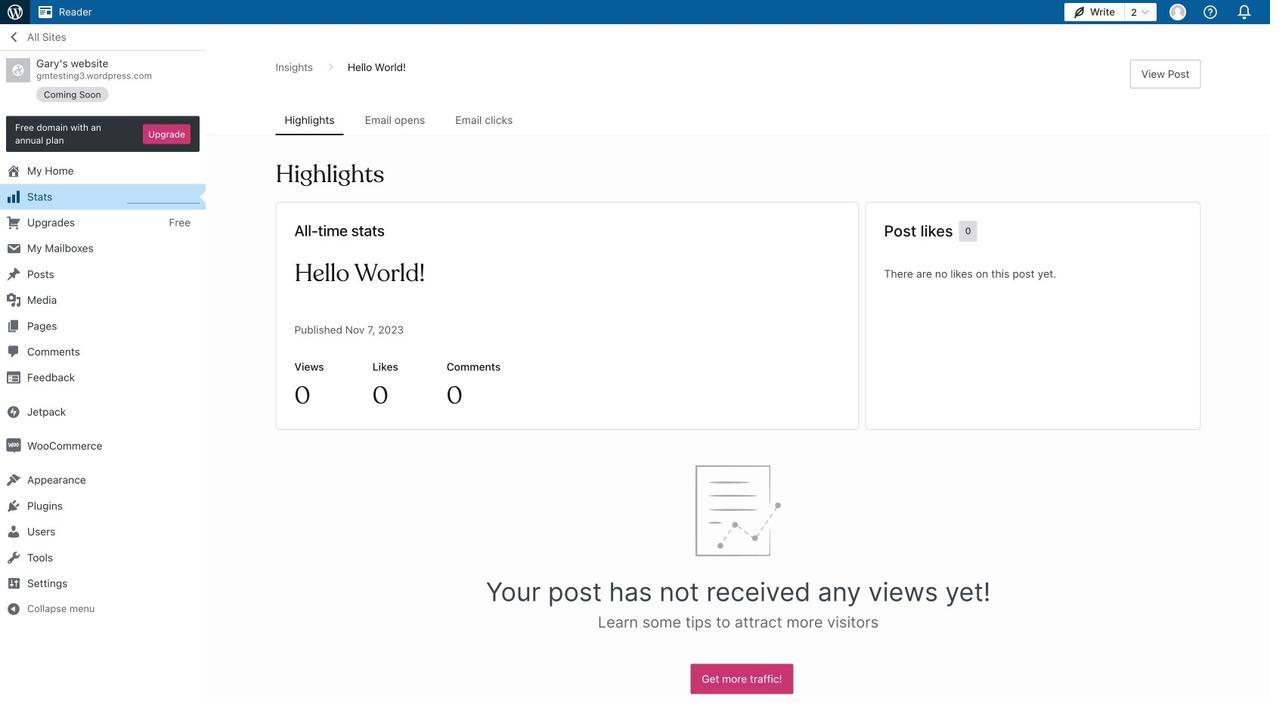 Task type: locate. For each thing, give the bounding box(es) containing it.
1 vertical spatial img image
[[6, 439, 21, 454]]

highest hourly views 0 image
[[128, 194, 200, 204]]

0 vertical spatial img image
[[6, 404, 21, 420]]

main content
[[206, 60, 1270, 702]]

menu
[[276, 107, 1201, 135]]

help image
[[1201, 3, 1219, 21]]

manage your sites image
[[6, 3, 24, 21]]

img image
[[6, 404, 21, 420], [6, 439, 21, 454]]

my profile image
[[1169, 4, 1186, 20]]

2 img image from the top
[[6, 439, 21, 454]]



Task type: vqa. For each thing, say whether or not it's contained in the screenshot.
"menu"
yes



Task type: describe. For each thing, give the bounding box(es) containing it.
manage your notifications image
[[1234, 2, 1255, 23]]

1 img image from the top
[[6, 404, 21, 420]]



